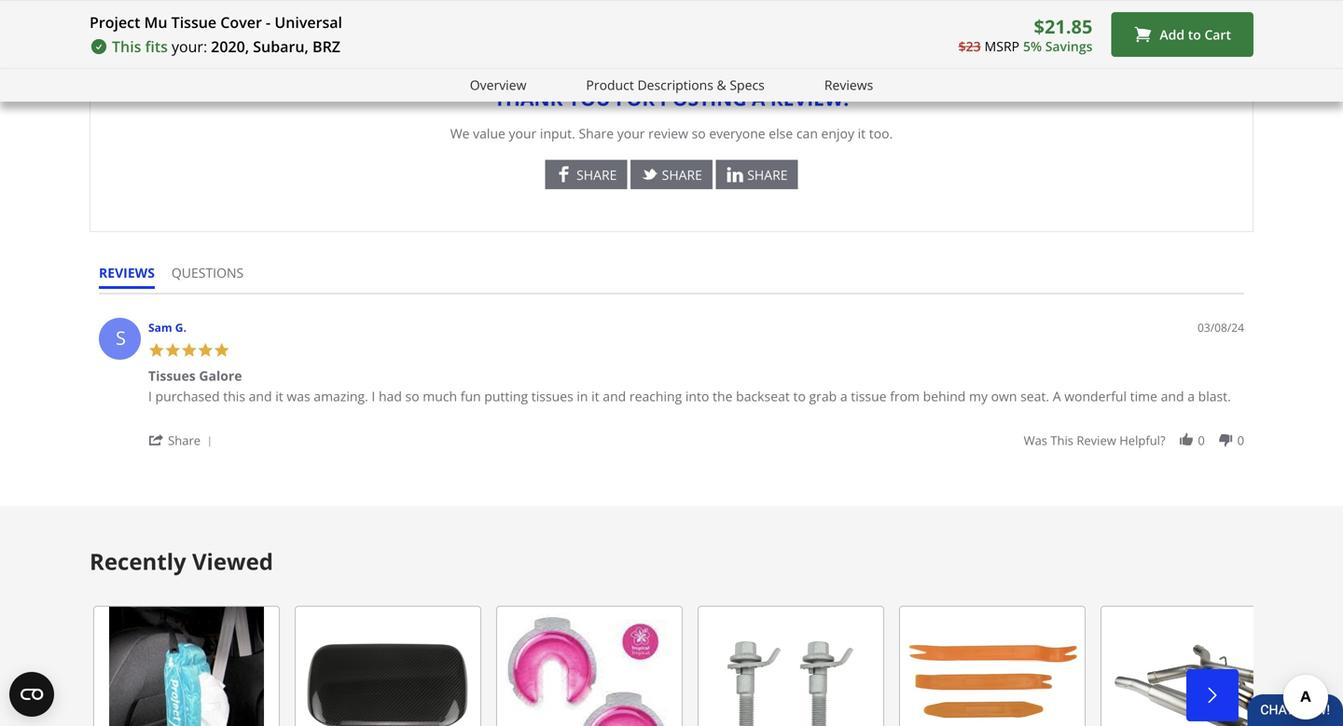 Task type: vqa. For each thing, say whether or not it's contained in the screenshot.
Any to the top
no



Task type: describe. For each thing, give the bounding box(es) containing it.
tissues galore heading
[[148, 367, 242, 389]]

vote up review by anonymous user image
[[1179, 432, 1195, 449]]

list inside thank you for posting a review element
[[128, 160, 1216, 194]]

you
[[568, 85, 611, 111]]

thank
[[494, 85, 563, 111]]

3 and from the left
[[1162, 388, 1185, 405]]

recently viewed
[[90, 547, 273, 577]]

fun
[[461, 388, 481, 405]]

blast.
[[1199, 388, 1232, 405]]

universal
[[275, 12, 343, 32]]

brz
[[313, 36, 341, 56]]

scosche magicmount air freshener refill cartridges- tropical, image
[[496, 606, 683, 727]]

product
[[586, 76, 634, 94]]

so inside tissues galore i purchased this and it was amazing. i had so much fun putting tissues in it and reaching into the backseat to grab a tissue from behind my own seat. a wonderful time and a blast.
[[406, 388, 420, 405]]

input.
[[540, 124, 576, 142]]

this fits your: 2020, subaru, brz
[[112, 36, 341, 56]]

2 horizontal spatial a
[[1188, 388, 1195, 405]]

olmdp2-wrx14-dcf olm s-line dry carbon fiber console hood cover - 2015-2017 wrx / 14-18 forester / 13-17 crosstrek, image
[[295, 606, 482, 727]]

share
[[579, 124, 614, 142]]

project
[[90, 12, 140, 32]]

1 horizontal spatial review
[[1077, 432, 1117, 449]]

savings
[[1046, 37, 1093, 55]]

write
[[987, 7, 1021, 25]]

too.
[[870, 124, 893, 142]]

the
[[713, 388, 733, 405]]

my
[[970, 388, 988, 405]]

2 share link from the left
[[631, 160, 713, 189]]

1 your from the left
[[509, 124, 537, 142]]

from
[[890, 388, 920, 405]]

tissues
[[148, 367, 196, 385]]

into
[[686, 388, 710, 405]]

reviews
[[825, 76, 874, 94]]

sam
[[148, 320, 172, 335]]

we
[[450, 124, 470, 142]]

seat.
[[1021, 388, 1050, 405]]

grab
[[810, 388, 837, 405]]

can
[[797, 124, 818, 142]]

$21.85
[[1035, 13, 1093, 39]]

picture of project mu tissue cover - universal image
[[93, 606, 280, 727]]

linkedin image
[[727, 166, 744, 183]]

thank you for posting a review!
[[494, 85, 849, 111]]

share the review on facebook element
[[577, 166, 617, 184]]

3 share link from the left
[[716, 160, 798, 189]]

twitter image
[[641, 166, 659, 183]]

this
[[112, 36, 141, 56]]

reviews link
[[825, 75, 874, 96]]

share button
[[148, 431, 219, 449]]

own
[[992, 388, 1018, 405]]

2 star image from the left
[[181, 342, 197, 359]]

helpful?
[[1120, 432, 1166, 449]]

sam g.
[[148, 320, 187, 335]]

vote down review by anonymous user image
[[1218, 432, 1235, 449]]

product descriptions & specs
[[586, 76, 765, 94]]

1 share link from the left
[[545, 160, 627, 189]]

to inside tissues galore i purchased this and it was amazing. i had so much fun putting tissues in it and reaching into the backseat to grab a tissue from behind my own seat. a wonderful time and a blast.
[[794, 388, 806, 405]]

-
[[266, 12, 271, 32]]

else
[[769, 124, 793, 142]]

wonderful
[[1065, 388, 1127, 405]]

viewed
[[192, 547, 273, 577]]

1 0 from the left
[[1199, 432, 1206, 449]]

backseat
[[736, 388, 790, 405]]

purchased
[[155, 388, 220, 405]]

enjoy
[[822, 124, 855, 142]]

subaru,
[[253, 36, 309, 56]]

was
[[1024, 432, 1048, 449]]

1 horizontal spatial a
[[841, 388, 848, 405]]

2 0 from the left
[[1238, 432, 1245, 449]]

was this review helpful?
[[1024, 432, 1166, 449]]

tissues galore i purchased this and it was amazing. i had so much fun putting tissues in it and reaching into the backseat to grab a tissue from behind my own seat. a wonderful time and a blast.
[[148, 367, 1232, 405]]

this inside tissues galore i purchased this and it was amazing. i had so much fun putting tissues in it and reaching into the backseat to grab a tissue from behind my own seat. a wonderful time and a blast.
[[223, 388, 245, 405]]

thank you for posting a review element
[[90, 0, 1254, 232]]

open widget image
[[9, 673, 54, 718]]

specs
[[730, 76, 765, 94]]

gcsgcs-int-tool gcs interior trim panel tools - universal, image
[[900, 606, 1086, 727]]

2020,
[[211, 36, 249, 56]]



Task type: locate. For each thing, give the bounding box(es) containing it.
a
[[1025, 7, 1033, 25], [1053, 388, 1062, 405]]

behind
[[924, 388, 966, 405]]

share inside dropdown button
[[168, 432, 201, 449]]

add
[[1160, 25, 1185, 43]]

0 vertical spatial this
[[223, 388, 245, 405]]

star image
[[165, 342, 181, 359]]

so right had on the left
[[406, 388, 420, 405]]

share right 'twitter' image
[[662, 166, 703, 184]]

0 horizontal spatial and
[[249, 388, 272, 405]]

so
[[692, 124, 706, 142], [406, 388, 420, 405]]

share link
[[545, 160, 627, 189], [631, 160, 713, 189], [716, 160, 798, 189]]

so inside thank you for posting a review element
[[692, 124, 706, 142]]

1 horizontal spatial your
[[618, 124, 645, 142]]

putting
[[485, 388, 528, 405]]

spc81260 spc camber bolt kit front - 2015+ wrx / 2015+ sti, image
[[698, 606, 885, 727]]

to left grab
[[794, 388, 806, 405]]

it
[[858, 124, 866, 142], [275, 388, 283, 405], [592, 388, 600, 405]]

1 horizontal spatial this
[[1051, 432, 1074, 449]]

write a review button
[[950, 0, 1093, 33]]

$23
[[959, 37, 981, 55]]

share the review on linkedin element
[[748, 166, 788, 184]]

0 horizontal spatial your
[[509, 124, 537, 142]]

1 vertical spatial to
[[794, 388, 806, 405]]

add to cart
[[1160, 25, 1232, 43]]

0 vertical spatial review
[[649, 124, 689, 142]]

so down posting
[[692, 124, 706, 142]]

for
[[616, 85, 655, 111]]

posting
[[660, 85, 747, 111]]

review down wonderful at right bottom
[[1077, 432, 1117, 449]]

we value your input. share your review so everyone else can enjoy it too.
[[450, 124, 893, 142]]

0 horizontal spatial a
[[752, 85, 766, 111]]

a left blast.
[[1188, 388, 1195, 405]]

had
[[379, 388, 402, 405]]

0 horizontal spatial a
[[1025, 7, 1033, 25]]

value
[[473, 124, 506, 142]]

share link down the share
[[545, 160, 627, 189]]

to right the add
[[1189, 25, 1202, 43]]

0 horizontal spatial to
[[794, 388, 806, 405]]

group containing was this review helpful?
[[1024, 432, 1245, 449]]

a right write
[[1025, 7, 1033, 25]]

it left the too.
[[858, 124, 866, 142]]

recently
[[90, 547, 186, 577]]

1 horizontal spatial it
[[592, 388, 600, 405]]

2 your from the left
[[618, 124, 645, 142]]

03/08/24
[[1198, 320, 1245, 335]]

everyone
[[710, 124, 766, 142]]

i
[[148, 388, 152, 405], [372, 388, 375, 405]]

star image up the galore
[[214, 342, 230, 359]]

a inside dropdown button
[[1025, 7, 1033, 25]]

share image
[[148, 432, 165, 449]]

$21.85 $23 msrp 5% savings
[[959, 13, 1093, 55]]

0 vertical spatial a
[[1025, 7, 1033, 25]]

star image
[[148, 342, 165, 359], [181, 342, 197, 359], [197, 342, 214, 359], [214, 342, 230, 359]]

much
[[423, 388, 457, 405]]

your:
[[172, 36, 207, 56]]

share link down everyone
[[716, 160, 798, 189]]

review down thank you for posting a review!
[[649, 124, 689, 142]]

star image down "g." in the top of the page
[[181, 342, 197, 359]]

0 vertical spatial so
[[692, 124, 706, 142]]

1 vertical spatial this
[[1051, 432, 1074, 449]]

tab list
[[99, 264, 261, 293]]

review
[[1037, 7, 1082, 25]]

this
[[223, 388, 245, 405], [1051, 432, 1074, 449]]

to inside button
[[1189, 25, 1202, 43]]

1 vertical spatial so
[[406, 388, 420, 405]]

i down tissues
[[148, 388, 152, 405]]

i left had on the left
[[372, 388, 375, 405]]

share
[[577, 166, 617, 184], [662, 166, 703, 184], [748, 166, 788, 184], [168, 432, 201, 449]]

share right linkedin image
[[748, 166, 788, 184]]

review inside thank you for posting a review element
[[649, 124, 689, 142]]

write a review
[[987, 7, 1082, 25]]

tissue
[[851, 388, 887, 405]]

was
[[287, 388, 310, 405]]

1 vertical spatial a
[[1053, 388, 1062, 405]]

your
[[509, 124, 537, 142], [618, 124, 645, 142]]

0 horizontal spatial review
[[649, 124, 689, 142]]

share for share the review on linkedin 'element' on the top right
[[748, 166, 788, 184]]

project mu tissue cover - universal
[[90, 12, 343, 32]]

msrp
[[985, 37, 1020, 55]]

&
[[717, 76, 727, 94]]

overview link
[[470, 75, 527, 96]]

share left seperator icon
[[168, 432, 201, 449]]

time
[[1131, 388, 1158, 405]]

star image down sam
[[148, 342, 165, 359]]

1 horizontal spatial so
[[692, 124, 706, 142]]

group
[[1024, 432, 1245, 449]]

fits
[[145, 36, 168, 56]]

a inside tissues galore i purchased this and it was amazing. i had so much fun putting tissues in it and reaching into the backseat to grab a tissue from behind my own seat. a wonderful time and a blast.
[[1053, 388, 1062, 405]]

3 star image from the left
[[197, 342, 214, 359]]

1 horizontal spatial share link
[[631, 160, 713, 189]]

2 horizontal spatial share link
[[716, 160, 798, 189]]

galore
[[199, 367, 242, 385]]

share link down 'we value your input. share your review so everyone else can enjoy it too.'
[[631, 160, 713, 189]]

add to cart button
[[1112, 12, 1254, 57]]

4 star image from the left
[[214, 342, 230, 359]]

facebook image
[[556, 166, 573, 183]]

it inside thank you for posting a review element
[[858, 124, 866, 142]]

this down the galore
[[223, 388, 245, 405]]

reviews
[[99, 264, 155, 282]]

0 horizontal spatial share link
[[545, 160, 627, 189]]

1 horizontal spatial and
[[603, 388, 626, 405]]

questions
[[172, 264, 244, 282]]

0 right the vote down review by anonymous user icon
[[1238, 432, 1245, 449]]

and left was
[[249, 388, 272, 405]]

1 horizontal spatial a
[[1053, 388, 1062, 405]]

it left was
[[275, 388, 283, 405]]

in
[[577, 388, 588, 405]]

a right grab
[[841, 388, 848, 405]]

a
[[752, 85, 766, 111], [841, 388, 848, 405], [1188, 388, 1195, 405]]

descriptions
[[638, 76, 714, 94]]

s
[[116, 325, 126, 351]]

tissues
[[532, 388, 574, 405]]

share for share the review on facebook element
[[577, 166, 617, 184]]

overview
[[470, 76, 527, 94]]

review
[[649, 124, 689, 142], [1077, 432, 1117, 449]]

5%
[[1024, 37, 1043, 55]]

0 horizontal spatial it
[[275, 388, 283, 405]]

list
[[128, 160, 1216, 194]]

reaching
[[630, 388, 682, 405]]

share for share the review on twitter element
[[662, 166, 703, 184]]

amazing.
[[314, 388, 368, 405]]

0 horizontal spatial 0
[[1199, 432, 1206, 449]]

and right time
[[1162, 388, 1185, 405]]

a right "&"
[[752, 85, 766, 111]]

1 and from the left
[[249, 388, 272, 405]]

1 horizontal spatial i
[[372, 388, 375, 405]]

2 and from the left
[[603, 388, 626, 405]]

your right the share
[[618, 124, 645, 142]]

0 horizontal spatial so
[[406, 388, 420, 405]]

1 i from the left
[[148, 388, 152, 405]]

1 horizontal spatial 0
[[1238, 432, 1245, 449]]

2 horizontal spatial and
[[1162, 388, 1185, 405]]

2 horizontal spatial it
[[858, 124, 866, 142]]

1 star image from the left
[[148, 342, 165, 359]]

review date 03/08/24 element
[[1198, 320, 1245, 336]]

0 horizontal spatial i
[[148, 388, 152, 405]]

2 i from the left
[[372, 388, 375, 405]]

a right 'seat.' at the right bottom
[[1053, 388, 1062, 405]]

this right was
[[1051, 432, 1074, 449]]

product descriptions & specs link
[[586, 75, 765, 96]]

cart
[[1205, 25, 1232, 43]]

your right value
[[509, 124, 537, 142]]

tomtb6090-sb02c 15-21 wrx & sti tomei expreme ti cat-back system, image
[[1101, 606, 1288, 727]]

share the review on twitter element
[[662, 166, 703, 184]]

and right in
[[603, 388, 626, 405]]

tissue
[[171, 12, 217, 32]]

1 horizontal spatial to
[[1189, 25, 1202, 43]]

share right facebook icon
[[577, 166, 617, 184]]

0 vertical spatial to
[[1189, 25, 1202, 43]]

it right in
[[592, 388, 600, 405]]

cover
[[221, 12, 262, 32]]

star image up the tissues galore heading
[[197, 342, 214, 359]]

seperator image
[[204, 437, 215, 448]]

0 right vote up review by anonymous user image at right bottom
[[1199, 432, 1206, 449]]

mu
[[144, 12, 168, 32]]

to
[[1189, 25, 1202, 43], [794, 388, 806, 405]]

list containing share
[[128, 160, 1216, 194]]

1 vertical spatial review
[[1077, 432, 1117, 449]]

g.
[[175, 320, 187, 335]]

0
[[1199, 432, 1206, 449], [1238, 432, 1245, 449]]

and
[[249, 388, 272, 405], [603, 388, 626, 405], [1162, 388, 1185, 405]]

tab list containing reviews
[[99, 264, 261, 293]]

0 horizontal spatial this
[[223, 388, 245, 405]]

review!
[[771, 85, 849, 111]]



